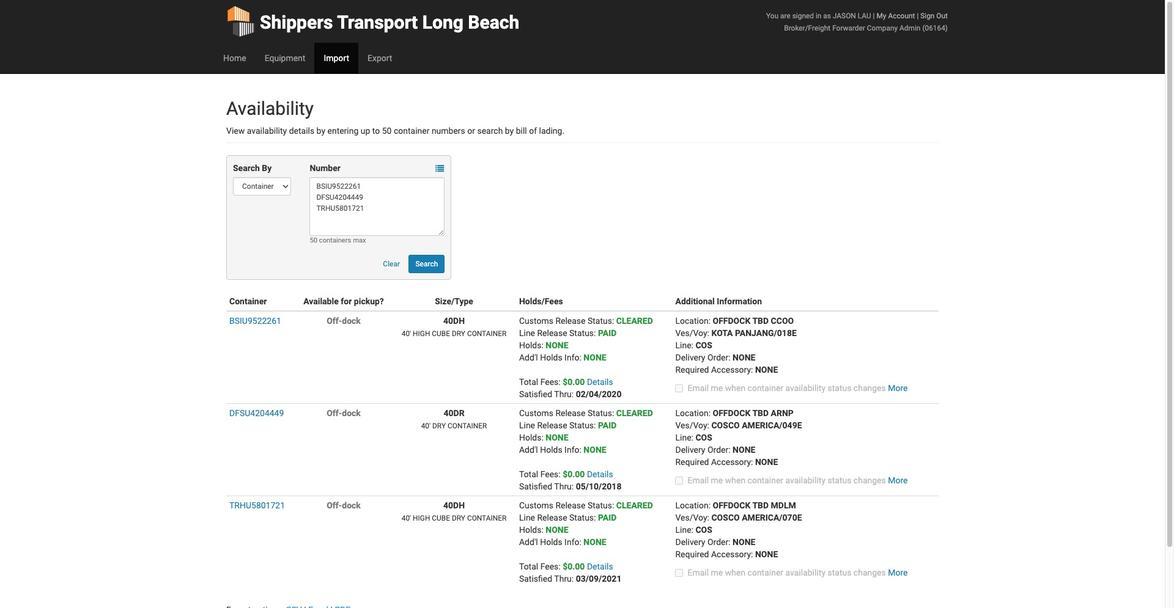 Task type: describe. For each thing, give the bounding box(es) containing it.
forwarder
[[832, 24, 865, 32]]

required for location : offdock tbd ccoo ves/voy: kota panjang/018e line: cos delivery order : none required accessory : none
[[676, 365, 709, 375]]

long
[[422, 12, 463, 33]]

shippers transport long beach
[[260, 12, 519, 33]]

satisfied for total fees: $0.00 details satisfied thru: 05/10/2018
[[519, 482, 552, 492]]

order for cosco america/049e
[[708, 445, 729, 455]]

line for total fees: $0.00 details satisfied thru: 02/04/2020
[[519, 328, 535, 338]]

trhu5801721
[[229, 501, 285, 511]]

container
[[229, 297, 267, 306]]

required for location : offdock tbd arnp ves/voy: cosco america/049e line: cos delivery order : none required accessory : none
[[676, 457, 709, 467]]

customs for total fees: $0.00 details satisfied thru: 05/10/2018
[[519, 409, 553, 418]]

tbd for mdlm
[[753, 501, 769, 511]]

bill
[[516, 126, 527, 136]]

dfsu4204449 link
[[229, 409, 284, 418]]

me for location : offdock tbd ccoo ves/voy: kota panjang/018e line: cos delivery order : none required accessory : none
[[711, 383, 723, 393]]

holds/fees
[[519, 297, 563, 306]]

container inside 40dr 40' dry container
[[448, 422, 487, 431]]

export button
[[358, 43, 401, 73]]

my account link
[[877, 12, 915, 20]]

container for total fees: $0.00 details satisfied thru: 02/04/2020
[[467, 330, 507, 338]]

1 by from the left
[[317, 126, 325, 136]]

1 horizontal spatial 50
[[382, 126, 392, 136]]

as
[[823, 12, 831, 20]]

export
[[368, 53, 392, 63]]

tbd for arnp
[[753, 409, 769, 418]]

cube for total fees: $0.00 details satisfied thru: 02/04/2020
[[432, 330, 450, 338]]

customs for total fees: $0.00 details satisfied thru: 03/09/2021
[[519, 501, 553, 511]]

order for cosco america/070e
[[708, 538, 729, 547]]

2 | from the left
[[917, 12, 919, 20]]

my
[[877, 12, 887, 20]]

clear button
[[376, 255, 407, 273]]

holds: for total fees: $0.00 details satisfied thru: 03/09/2021
[[519, 525, 544, 535]]

05/10/2018
[[576, 482, 622, 492]]

equipment button
[[255, 43, 315, 73]]

total fees: $0.00 details satisfied thru: 05/10/2018
[[519, 470, 622, 492]]

more for location : offdock tbd arnp ves/voy: cosco america/049e line: cos delivery order : none required accessory : none
[[888, 476, 908, 486]]

total for total fees: $0.00 details satisfied thru: 03/09/2021
[[519, 562, 538, 572]]

lading.
[[539, 126, 565, 136]]

me for location : offdock tbd mdlm ves/voy: cosco america/070e line: cos delivery order : none required accessory : none
[[711, 568, 723, 578]]

thru: for 03/09/2021
[[554, 574, 574, 584]]

company
[[867, 24, 898, 32]]

info: for 05/10/2018
[[565, 445, 582, 455]]

dock for bsiu9522261
[[342, 316, 361, 326]]

email me when container availability status changes more for location : offdock tbd arnp ves/voy: cosco america/049e line: cos delivery order : none required accessory : none
[[688, 476, 908, 486]]

03/09/2021
[[576, 574, 622, 584]]

holds: for total fees: $0.00 details satisfied thru: 02/04/2020
[[519, 341, 544, 350]]

of
[[529, 126, 537, 136]]

1 vertical spatial 50
[[310, 237, 317, 245]]

you are signed in as jason lau | my account | sign out broker/freight forwarder company admin (06164)
[[766, 12, 948, 32]]

02/04/2020
[[576, 390, 622, 399]]

info: for 03/09/2021
[[565, 538, 582, 547]]

trhu5801721 link
[[229, 501, 285, 511]]

ves/voy: for cosco america/049e
[[676, 421, 709, 431]]

additional information
[[676, 297, 762, 306]]

entering
[[328, 126, 359, 136]]

more for location : offdock tbd ccoo ves/voy: kota panjang/018e line: cos delivery order : none required accessory : none
[[888, 383, 908, 393]]

more link for location : offdock tbd mdlm ves/voy: cosco america/070e line: cos delivery order : none required accessory : none
[[888, 568, 908, 578]]

account
[[888, 12, 915, 20]]

sign
[[921, 12, 935, 20]]

Number text field
[[310, 177, 445, 236]]

information
[[717, 297, 762, 306]]

numbers
[[432, 126, 465, 136]]

email me when container availability status changes more for location : offdock tbd ccoo ves/voy: kota panjang/018e line: cos delivery order : none required accessory : none
[[688, 383, 908, 393]]

2 by from the left
[[505, 126, 514, 136]]

paid for total fees: $0.00 details satisfied thru: 05/10/2018
[[598, 421, 617, 431]]

sign out link
[[921, 12, 948, 20]]

transport
[[337, 12, 418, 33]]

line: for cosco america/049e
[[676, 433, 694, 443]]

dry for total fees: $0.00 details satisfied thru: 02/04/2020
[[452, 330, 465, 338]]

total fees: $0.00 details satisfied thru: 02/04/2020
[[519, 377, 622, 399]]

fees: for 05/10/2018
[[540, 470, 561, 479]]

america/049e
[[742, 421, 802, 431]]

ves/voy: for kota panjang/018e
[[676, 328, 709, 338]]

ccoo
[[771, 316, 794, 326]]

paid for total fees: $0.00 details satisfied thru: 03/09/2021
[[598, 513, 617, 523]]

additional
[[676, 297, 715, 306]]

line: for cosco america/070e
[[676, 525, 694, 535]]

beach
[[468, 12, 519, 33]]

status for location : offdock tbd ccoo ves/voy: kota panjang/018e line: cos delivery order : none required accessory : none
[[828, 383, 852, 393]]

available
[[303, 297, 339, 306]]

lau
[[858, 12, 871, 20]]

location for location : offdock tbd mdlm ves/voy: cosco america/070e line: cos delivery order : none required accessory : none
[[676, 501, 709, 511]]

off-dock for dfsu4204449
[[327, 409, 361, 418]]

show list image
[[436, 165, 444, 173]]

delivery for location : offdock tbd arnp ves/voy: cosco america/049e line: cos delivery order : none required accessory : none
[[676, 445, 705, 455]]

40dr
[[444, 409, 465, 418]]

shippers
[[260, 12, 333, 33]]

status for location : offdock tbd mdlm ves/voy: cosco america/070e line: cos delivery order : none required accessory : none
[[828, 568, 852, 578]]

available for pickup?
[[303, 297, 384, 306]]

cosco for cosco america/070e
[[712, 513, 740, 523]]

high for total fees: $0.00 details satisfied thru: 02/04/2020
[[413, 330, 430, 338]]

holds for total fees: $0.00 details satisfied thru: 03/09/2021
[[540, 538, 562, 547]]

cos for cosco america/049e
[[696, 433, 712, 443]]

off-dock for trhu5801721
[[327, 501, 361, 511]]

total for total fees: $0.00 details satisfied thru: 05/10/2018
[[519, 470, 538, 479]]

add'l for total fees: $0.00 details satisfied thru: 05/10/2018
[[519, 445, 538, 455]]

more for location : offdock tbd mdlm ves/voy: cosco america/070e line: cos delivery order : none required accessory : none
[[888, 568, 908, 578]]

panjang/018e
[[735, 328, 797, 338]]

cleared for location : offdock tbd arnp ves/voy: cosco america/049e line: cos delivery order : none required accessory : none
[[616, 409, 653, 418]]

search
[[477, 126, 503, 136]]

email for location : offdock tbd mdlm ves/voy: cosco america/070e line: cos delivery order : none required accessory : none
[[688, 568, 709, 578]]

customs release status : cleared line release status : paid holds: none add'l holds info: none for 03/09/2021
[[519, 501, 653, 547]]

40' for total fees: $0.00 details satisfied thru: 02/04/2020
[[402, 330, 411, 338]]

search button
[[409, 255, 445, 273]]

dock for trhu5801721
[[342, 501, 361, 511]]

me for location : offdock tbd arnp ves/voy: cosco america/049e line: cos delivery order : none required accessory : none
[[711, 476, 723, 486]]

for
[[341, 297, 352, 306]]

out
[[937, 12, 948, 20]]

40dr 40' dry container
[[421, 409, 487, 431]]

import
[[324, 53, 349, 63]]

dfsu4204449
[[229, 409, 284, 418]]

size/type
[[435, 297, 473, 306]]

up
[[361, 126, 370, 136]]

50 containers max
[[310, 237, 366, 245]]

america/070e
[[742, 513, 802, 523]]

shippers transport long beach link
[[226, 0, 519, 43]]

40dh for total fees: $0.00 details satisfied thru: 02/04/2020
[[443, 316, 465, 326]]



Task type: locate. For each thing, give the bounding box(es) containing it.
2 vertical spatial email
[[688, 568, 709, 578]]

1 off- from the top
[[327, 316, 342, 326]]

$0.00 up 02/04/2020
[[563, 377, 585, 387]]

2 40dh 40' high cube dry container from the top
[[402, 501, 507, 523]]

bsiu9522261
[[229, 316, 281, 326]]

2 required from the top
[[676, 457, 709, 467]]

ves/voy: for cosco america/070e
[[676, 513, 709, 523]]

1 status from the top
[[828, 383, 852, 393]]

1 total from the top
[[519, 377, 538, 387]]

fees: inside total fees: $0.00 details satisfied thru: 02/04/2020
[[540, 377, 561, 387]]

0 vertical spatial 40'
[[402, 330, 411, 338]]

| left my
[[873, 12, 875, 20]]

offdock inside location : offdock tbd mdlm ves/voy: cosco america/070e line: cos delivery order : none required accessory : none
[[713, 501, 751, 511]]

details inside total fees: $0.00 details satisfied thru: 02/04/2020
[[587, 377, 613, 387]]

line for total fees: $0.00 details satisfied thru: 03/09/2021
[[519, 513, 535, 523]]

holds up total fees: $0.00 details satisfied thru: 03/09/2021
[[540, 538, 562, 547]]

1 vertical spatial holds
[[540, 445, 562, 455]]

email for location : offdock tbd arnp ves/voy: cosco america/049e line: cos delivery order : none required accessory : none
[[688, 476, 709, 486]]

cleared for location : offdock tbd ccoo ves/voy: kota panjang/018e line: cos delivery order : none required accessory : none
[[616, 316, 653, 326]]

ves/voy:
[[676, 328, 709, 338], [676, 421, 709, 431], [676, 513, 709, 523]]

customs release status : cleared line release status : paid holds: none add'l holds info: none up total fees: $0.00 details satisfied thru: 02/04/2020
[[519, 316, 653, 363]]

by
[[317, 126, 325, 136], [505, 126, 514, 136]]

3 more link from the top
[[888, 568, 908, 578]]

40' inside 40dr 40' dry container
[[421, 422, 431, 431]]

tbd up america/049e
[[753, 409, 769, 418]]

2 vertical spatial required
[[676, 550, 709, 560]]

accessory down america/070e
[[711, 550, 751, 560]]

cleared
[[616, 316, 653, 326], [616, 409, 653, 418], [616, 501, 653, 511]]

changes for location : offdock tbd mdlm ves/voy: cosco america/070e line: cos delivery order : none required accessory : none
[[854, 568, 886, 578]]

holds for total fees: $0.00 details satisfied thru: 02/04/2020
[[540, 353, 562, 363]]

email down location : offdock tbd mdlm ves/voy: cosco america/070e line: cos delivery order : none required accessory : none
[[688, 568, 709, 578]]

customs release status : cleared line release status : paid holds: none add'l holds info: none for 05/10/2018
[[519, 409, 653, 455]]

info: up total fees: $0.00 details satisfied thru: 03/09/2021
[[565, 538, 582, 547]]

line down total fees: $0.00 details satisfied thru: 02/04/2020
[[519, 421, 535, 431]]

1 vertical spatial search
[[416, 260, 438, 268]]

customs release status : cleared line release status : paid holds: none add'l holds info: none down 05/10/2018
[[519, 501, 653, 547]]

3 tbd from the top
[[753, 501, 769, 511]]

0 horizontal spatial by
[[317, 126, 325, 136]]

details inside total fees: $0.00 details satisfied thru: 03/09/2021
[[587, 562, 613, 572]]

by right the details
[[317, 126, 325, 136]]

customs down total fees: $0.00 details satisfied thru: 02/04/2020
[[519, 409, 553, 418]]

details inside 'total fees: $0.00 details satisfied thru: 05/10/2018'
[[587, 470, 613, 479]]

2 email me when container availability status changes more from the top
[[688, 476, 908, 486]]

0 vertical spatial customs release status : cleared line release status : paid holds: none add'l holds info: none
[[519, 316, 653, 363]]

cosco inside location : offdock tbd mdlm ves/voy: cosco america/070e line: cos delivery order : none required accessory : none
[[712, 513, 740, 523]]

1 vertical spatial paid
[[598, 421, 617, 431]]

40' for total fees: $0.00 details satisfied thru: 05/10/2018
[[421, 422, 431, 431]]

total inside total fees: $0.00 details satisfied thru: 03/09/2021
[[519, 562, 538, 572]]

required inside location : offdock tbd mdlm ves/voy: cosco america/070e line: cos delivery order : none required accessory : none
[[676, 550, 709, 560]]

fees: inside total fees: $0.00 details satisfied thru: 03/09/2021
[[540, 562, 561, 572]]

thru: inside total fees: $0.00 details satisfied thru: 03/09/2021
[[554, 574, 574, 584]]

1 vertical spatial line:
[[676, 433, 694, 443]]

tbd
[[753, 316, 769, 326], [753, 409, 769, 418], [753, 501, 769, 511]]

info: up total fees: $0.00 details satisfied thru: 02/04/2020
[[565, 353, 582, 363]]

thru: inside 'total fees: $0.00 details satisfied thru: 05/10/2018'
[[554, 482, 574, 492]]

container for total fees: $0.00 details satisfied thru: 03/09/2021
[[467, 514, 507, 523]]

location : offdock tbd ccoo ves/voy: kota panjang/018e line: cos delivery order : none required accessory : none
[[676, 316, 797, 375]]

tbd inside 'location : offdock tbd arnp ves/voy: cosco america/049e line: cos delivery order : none required accessory : none'
[[753, 409, 769, 418]]

details up 03/09/2021 on the bottom of the page
[[587, 562, 613, 572]]

container
[[467, 330, 507, 338], [448, 422, 487, 431], [467, 514, 507, 523]]

tbd for ccoo
[[753, 316, 769, 326]]

when down 'location : offdock tbd arnp ves/voy: cosco america/049e line: cos delivery order : none required accessory : none'
[[725, 476, 746, 486]]

details up 02/04/2020
[[587, 377, 613, 387]]

2 vertical spatial cleared
[[616, 501, 653, 511]]

ves/voy: inside 'location : offdock tbd arnp ves/voy: cosco america/049e line: cos delivery order : none required accessory : none'
[[676, 421, 709, 431]]

2 customs release status : cleared line release status : paid holds: none add'l holds info: none from the top
[[519, 409, 653, 455]]

line: inside 'location : offdock tbd arnp ves/voy: cosco america/049e line: cos delivery order : none required accessory : none'
[[676, 433, 694, 443]]

2 cosco from the top
[[712, 513, 740, 523]]

1 location from the top
[[676, 316, 709, 326]]

1 vertical spatial 40dh 40' high cube dry container
[[402, 501, 507, 523]]

1 off-dock from the top
[[327, 316, 361, 326]]

availability
[[226, 98, 314, 119]]

email me when container availability status changes more for location : offdock tbd mdlm ves/voy: cosco america/070e line: cos delivery order : none required accessory : none
[[688, 568, 908, 578]]

1 thru: from the top
[[554, 390, 574, 399]]

0 vertical spatial email
[[688, 383, 709, 393]]

2 vertical spatial details link
[[587, 562, 613, 572]]

0 vertical spatial cleared
[[616, 316, 653, 326]]

3 $0.00 from the top
[[563, 562, 585, 572]]

info:
[[565, 353, 582, 363], [565, 445, 582, 455], [565, 538, 582, 547]]

0 vertical spatial line:
[[676, 341, 694, 350]]

details link
[[587, 377, 613, 387], [587, 470, 613, 479], [587, 562, 613, 572]]

$0.00 up 05/10/2018
[[563, 470, 585, 479]]

details up 05/10/2018
[[587, 470, 613, 479]]

satisfied for total fees: $0.00 details satisfied thru: 02/04/2020
[[519, 390, 552, 399]]

me down 'location : offdock tbd arnp ves/voy: cosco america/049e line: cos delivery order : none required accessory : none'
[[711, 476, 723, 486]]

accessory down america/049e
[[711, 457, 751, 467]]

tbd up panjang/018e
[[753, 316, 769, 326]]

1 vertical spatial delivery
[[676, 445, 705, 455]]

cosco for cosco america/049e
[[712, 421, 740, 431]]

1 40dh from the top
[[443, 316, 465, 326]]

details for total fees: $0.00 details satisfied thru: 03/09/2021
[[587, 562, 613, 572]]

0 vertical spatial container
[[467, 330, 507, 338]]

2 vertical spatial ves/voy:
[[676, 513, 709, 523]]

1 email from the top
[[688, 383, 709, 393]]

2 off-dock from the top
[[327, 409, 361, 418]]

0 vertical spatial line
[[519, 328, 535, 338]]

1 line: from the top
[[676, 341, 694, 350]]

2 tbd from the top
[[753, 409, 769, 418]]

release
[[556, 316, 586, 326], [537, 328, 567, 338], [556, 409, 586, 418], [537, 421, 567, 431], [556, 501, 586, 511], [537, 513, 567, 523]]

$0.00
[[563, 377, 585, 387], [563, 470, 585, 479], [563, 562, 585, 572]]

when
[[725, 383, 746, 393], [725, 476, 746, 486], [725, 568, 746, 578]]

fees: for 03/09/2021
[[540, 562, 561, 572]]

1 horizontal spatial |
[[917, 12, 919, 20]]

offdock for america/049e
[[713, 409, 751, 418]]

containers
[[319, 237, 351, 245]]

cos for cosco america/070e
[[696, 525, 712, 535]]

2 vertical spatial offdock
[[713, 501, 751, 511]]

0 vertical spatial paid
[[598, 328, 617, 338]]

0 vertical spatial add'l
[[519, 353, 538, 363]]

view availability details by entering up to 50 container numbers or search by bill of lading.
[[226, 126, 565, 136]]

offdock
[[713, 316, 751, 326], [713, 409, 751, 418], [713, 501, 751, 511]]

off-dock for bsiu9522261
[[327, 316, 361, 326]]

when down 'location : offdock tbd ccoo ves/voy: kota panjang/018e line: cos delivery order : none required accessory : none'
[[725, 383, 746, 393]]

0 vertical spatial status
[[828, 383, 852, 393]]

None checkbox
[[676, 385, 683, 393]]

0 vertical spatial me
[[711, 383, 723, 393]]

2 off- from the top
[[327, 409, 342, 418]]

container right to
[[394, 126, 430, 136]]

holds: for total fees: $0.00 details satisfied thru: 05/10/2018
[[519, 433, 544, 443]]

tbd inside 'location : offdock tbd ccoo ves/voy: kota panjang/018e line: cos delivery order : none required accessory : none'
[[753, 316, 769, 326]]

$0.00 for 03/09/2021
[[563, 562, 585, 572]]

dry inside 40dr 40' dry container
[[432, 422, 446, 431]]

signed
[[792, 12, 814, 20]]

cosco left america/049e
[[712, 421, 740, 431]]

1 customs from the top
[[519, 316, 553, 326]]

0 vertical spatial accessory
[[711, 365, 751, 375]]

1 vertical spatial dock
[[342, 409, 361, 418]]

email me when container availability status changes more down america/070e
[[688, 568, 908, 578]]

2 vertical spatial paid
[[598, 513, 617, 523]]

delivery for location : offdock tbd ccoo ves/voy: kota panjang/018e line: cos delivery order : none required accessory : none
[[676, 353, 705, 363]]

1 horizontal spatial by
[[505, 126, 514, 136]]

to
[[372, 126, 380, 136]]

1 $0.00 from the top
[[563, 377, 585, 387]]

1 | from the left
[[873, 12, 875, 20]]

2 vertical spatial when
[[725, 568, 746, 578]]

0 vertical spatial more link
[[888, 383, 908, 393]]

40dh 40' high cube dry container for total fees: $0.00 details satisfied thru: 03/09/2021
[[402, 501, 507, 523]]

$0.00 inside 'total fees: $0.00 details satisfied thru: 05/10/2018'
[[563, 470, 585, 479]]

import button
[[315, 43, 358, 73]]

order for kota panjang/018e
[[708, 353, 729, 363]]

email for location : offdock tbd ccoo ves/voy: kota panjang/018e line: cos delivery order : none required accessory : none
[[688, 383, 709, 393]]

1 vertical spatial cleared
[[616, 409, 653, 418]]

holds: down 'holds/fees'
[[519, 341, 544, 350]]

high
[[413, 330, 430, 338], [413, 514, 430, 523]]

2 vertical spatial fees:
[[540, 562, 561, 572]]

ves/voy: inside location : offdock tbd mdlm ves/voy: cosco america/070e line: cos delivery order : none required accessory : none
[[676, 513, 709, 523]]

satisfied inside 'total fees: $0.00 details satisfied thru: 05/10/2018'
[[519, 482, 552, 492]]

1 required from the top
[[676, 365, 709, 375]]

2 vertical spatial line
[[519, 513, 535, 523]]

email me when container availability status changes more
[[688, 383, 908, 393], [688, 476, 908, 486], [688, 568, 908, 578]]

2 me from the top
[[711, 476, 723, 486]]

3 me from the top
[[711, 568, 723, 578]]

3 thru: from the top
[[554, 574, 574, 584]]

1 vertical spatial off-
[[327, 409, 342, 418]]

total fees: $0.00 details satisfied thru: 03/09/2021
[[519, 562, 622, 584]]

delivery inside 'location : offdock tbd arnp ves/voy: cosco america/049e line: cos delivery order : none required accessory : none'
[[676, 445, 705, 455]]

holds up total fees: $0.00 details satisfied thru: 02/04/2020
[[540, 353, 562, 363]]

total inside total fees: $0.00 details satisfied thru: 02/04/2020
[[519, 377, 538, 387]]

add'l up total fees: $0.00 details satisfied thru: 03/09/2021
[[519, 538, 538, 547]]

1 details link from the top
[[587, 377, 613, 387]]

0 vertical spatial off-
[[327, 316, 342, 326]]

equipment
[[265, 53, 305, 63]]

1 vertical spatial high
[[413, 514, 430, 523]]

email down 'location : offdock tbd ccoo ves/voy: kota panjang/018e line: cos delivery order : none required accessory : none'
[[688, 383, 709, 393]]

1 cleared from the top
[[616, 316, 653, 326]]

1 vertical spatial customs release status : cleared line release status : paid holds: none add'l holds info: none
[[519, 409, 653, 455]]

location for location : offdock tbd arnp ves/voy: cosco america/049e line: cos delivery order : none required accessory : none
[[676, 409, 709, 418]]

me
[[711, 383, 723, 393], [711, 476, 723, 486], [711, 568, 723, 578]]

required
[[676, 365, 709, 375], [676, 457, 709, 467], [676, 550, 709, 560]]

1 more from the top
[[888, 383, 908, 393]]

3 cos from the top
[[696, 525, 712, 535]]

admin
[[900, 24, 921, 32]]

accessory inside 'location : offdock tbd ccoo ves/voy: kota panjang/018e line: cos delivery order : none required accessory : none'
[[711, 365, 751, 375]]

1 vertical spatial me
[[711, 476, 723, 486]]

3 required from the top
[[676, 550, 709, 560]]

details link up 03/09/2021 on the bottom of the page
[[587, 562, 613, 572]]

$0.00 inside total fees: $0.00 details satisfied thru: 03/09/2021
[[563, 562, 585, 572]]

2 location from the top
[[676, 409, 709, 418]]

home
[[223, 53, 246, 63]]

2 changes from the top
[[854, 476, 886, 486]]

2 vertical spatial changes
[[854, 568, 886, 578]]

status
[[828, 383, 852, 393], [828, 476, 852, 486], [828, 568, 852, 578]]

total inside 'total fees: $0.00 details satisfied thru: 05/10/2018'
[[519, 470, 538, 479]]

location for location : offdock tbd ccoo ves/voy: kota panjang/018e line: cos delivery order : none required accessory : none
[[676, 316, 709, 326]]

location inside 'location : offdock tbd ccoo ves/voy: kota panjang/018e line: cos delivery order : none required accessory : none'
[[676, 316, 709, 326]]

when for america/049e
[[725, 476, 746, 486]]

availability for location : offdock tbd arnp ves/voy: cosco america/049e line: cos delivery order : none required accessory : none
[[786, 476, 826, 486]]

40dh 40' high cube dry container for total fees: $0.00 details satisfied thru: 02/04/2020
[[402, 316, 507, 338]]

0 vertical spatial $0.00
[[563, 377, 585, 387]]

0 vertical spatial location
[[676, 316, 709, 326]]

2 info: from the top
[[565, 445, 582, 455]]

1 line from the top
[[519, 328, 535, 338]]

line: inside 'location : offdock tbd ccoo ves/voy: kota panjang/018e line: cos delivery order : none required accessory : none'
[[676, 341, 694, 350]]

3 total from the top
[[519, 562, 538, 572]]

0 vertical spatial offdock
[[713, 316, 751, 326]]

cos
[[696, 341, 712, 350], [696, 433, 712, 443], [696, 525, 712, 535]]

search
[[233, 163, 260, 173], [416, 260, 438, 268]]

1 satisfied from the top
[[519, 390, 552, 399]]

2 vertical spatial holds
[[540, 538, 562, 547]]

offdock inside 'location : offdock tbd arnp ves/voy: cosco america/049e line: cos delivery order : none required accessory : none'
[[713, 409, 751, 418]]

offdock for america/070e
[[713, 501, 751, 511]]

you
[[766, 12, 779, 20]]

$0.00 up 03/09/2021 on the bottom of the page
[[563, 562, 585, 572]]

2 order from the top
[[708, 445, 729, 455]]

0 vertical spatial cosco
[[712, 421, 740, 431]]

accessory
[[711, 365, 751, 375], [711, 457, 751, 467], [711, 550, 751, 560]]

add'l for total fees: $0.00 details satisfied thru: 02/04/2020
[[519, 353, 538, 363]]

2 add'l from the top
[[519, 445, 538, 455]]

1 40dh 40' high cube dry container from the top
[[402, 316, 507, 338]]

customs down 'holds/fees'
[[519, 316, 553, 326]]

thru: for 05/10/2018
[[554, 482, 574, 492]]

0 vertical spatial 40dh
[[443, 316, 465, 326]]

container for location : offdock tbd mdlm ves/voy: cosco america/070e line: cos delivery order : none required accessory : none
[[748, 568, 784, 578]]

3 order from the top
[[708, 538, 729, 547]]

1 vertical spatial total
[[519, 470, 538, 479]]

0 vertical spatial email me when container availability status changes more
[[688, 383, 908, 393]]

cos inside 'location : offdock tbd ccoo ves/voy: kota panjang/018e line: cos delivery order : none required accessory : none'
[[696, 341, 712, 350]]

1 customs release status : cleared line release status : paid holds: none add'l holds info: none from the top
[[519, 316, 653, 363]]

by
[[262, 163, 272, 173]]

kota
[[712, 328, 733, 338]]

3 accessory from the top
[[711, 550, 751, 560]]

3 off- from the top
[[327, 501, 342, 511]]

pickup?
[[354, 297, 384, 306]]

fees: for 02/04/2020
[[540, 377, 561, 387]]

details link for total fees: $0.00 details satisfied thru: 02/04/2020
[[587, 377, 613, 387]]

details link up 05/10/2018
[[587, 470, 613, 479]]

more link
[[888, 383, 908, 393], [888, 476, 908, 486], [888, 568, 908, 578]]

2 vertical spatial total
[[519, 562, 538, 572]]

3 details link from the top
[[587, 562, 613, 572]]

details
[[587, 377, 613, 387], [587, 470, 613, 479], [587, 562, 613, 572]]

0 vertical spatial fees:
[[540, 377, 561, 387]]

status
[[588, 316, 612, 326], [569, 328, 594, 338], [588, 409, 612, 418], [569, 421, 594, 431], [588, 501, 612, 511], [569, 513, 594, 523]]

1 vertical spatial more link
[[888, 476, 908, 486]]

1 vertical spatial container
[[448, 422, 487, 431]]

container up arnp
[[748, 383, 784, 393]]

line: for kota panjang/018e
[[676, 341, 694, 350]]

cube for total fees: $0.00 details satisfied thru: 03/09/2021
[[432, 514, 450, 523]]

location
[[676, 316, 709, 326], [676, 409, 709, 418], [676, 501, 709, 511]]

off- for dfsu4204449
[[327, 409, 342, 418]]

location : offdock tbd arnp ves/voy: cosco america/049e line: cos delivery order : none required accessory : none
[[676, 409, 802, 467]]

1 dock from the top
[[342, 316, 361, 326]]

1 high from the top
[[413, 330, 430, 338]]

line
[[519, 328, 535, 338], [519, 421, 535, 431], [519, 513, 535, 523]]

1 vertical spatial status
[[828, 476, 852, 486]]

2 paid from the top
[[598, 421, 617, 431]]

holds up 'total fees: $0.00 details satisfied thru: 05/10/2018'
[[540, 445, 562, 455]]

2 high from the top
[[413, 514, 430, 523]]

details link for total fees: $0.00 details satisfied thru: 05/10/2018
[[587, 470, 613, 479]]

0 vertical spatial holds:
[[519, 341, 544, 350]]

details link up 02/04/2020
[[587, 377, 613, 387]]

search inside button
[[416, 260, 438, 268]]

0 horizontal spatial |
[[873, 12, 875, 20]]

2 vertical spatial customs release status : cleared line release status : paid holds: none add'l holds info: none
[[519, 501, 653, 547]]

3 holds from the top
[[540, 538, 562, 547]]

2 fees: from the top
[[540, 470, 561, 479]]

|
[[873, 12, 875, 20], [917, 12, 919, 20]]

me down 'location : offdock tbd ccoo ves/voy: kota panjang/018e line: cos delivery order : none required accessory : none'
[[711, 383, 723, 393]]

2 vertical spatial accessory
[[711, 550, 751, 560]]

thru: left 05/10/2018
[[554, 482, 574, 492]]

offdock up america/049e
[[713, 409, 751, 418]]

3 delivery from the top
[[676, 538, 705, 547]]

line: inside location : offdock tbd mdlm ves/voy: cosco america/070e line: cos delivery order : none required accessory : none
[[676, 525, 694, 535]]

3 email from the top
[[688, 568, 709, 578]]

0 vertical spatial cos
[[696, 341, 712, 350]]

search left by
[[233, 163, 260, 173]]

info: for 02/04/2020
[[565, 353, 582, 363]]

1 vertical spatial holds:
[[519, 433, 544, 443]]

search right clear button
[[416, 260, 438, 268]]

off- for bsiu9522261
[[327, 316, 342, 326]]

0 vertical spatial when
[[725, 383, 746, 393]]

3 holds: from the top
[[519, 525, 544, 535]]

max
[[353, 237, 366, 245]]

customs down 'total fees: $0.00 details satisfied thru: 05/10/2018'
[[519, 501, 553, 511]]

0 vertical spatial details link
[[587, 377, 613, 387]]

arnp
[[771, 409, 794, 418]]

tbd up america/070e
[[753, 501, 769, 511]]

0 vertical spatial ves/voy:
[[676, 328, 709, 338]]

me down location : offdock tbd mdlm ves/voy: cosco america/070e line: cos delivery order : none required accessory : none
[[711, 568, 723, 578]]

satisfied inside total fees: $0.00 details satisfied thru: 03/09/2021
[[519, 574, 552, 584]]

satisfied inside total fees: $0.00 details satisfied thru: 02/04/2020
[[519, 390, 552, 399]]

add'l for total fees: $0.00 details satisfied thru: 03/09/2021
[[519, 538, 538, 547]]

0 horizontal spatial 50
[[310, 237, 317, 245]]

add'l
[[519, 353, 538, 363], [519, 445, 538, 455], [519, 538, 538, 547]]

1 holds: from the top
[[519, 341, 544, 350]]

when down location : offdock tbd mdlm ves/voy: cosco america/070e line: cos delivery order : none required accessory : none
[[725, 568, 746, 578]]

2 delivery from the top
[[676, 445, 705, 455]]

1 delivery from the top
[[676, 353, 705, 363]]

2 thru: from the top
[[554, 482, 574, 492]]

2 satisfied from the top
[[519, 482, 552, 492]]

0 vertical spatial order
[[708, 353, 729, 363]]

1 offdock from the top
[[713, 316, 751, 326]]

accessory for america/049e
[[711, 457, 751, 467]]

1 more link from the top
[[888, 383, 908, 393]]

cos inside 'location : offdock tbd arnp ves/voy: cosco america/049e line: cos delivery order : none required accessory : none'
[[696, 433, 712, 443]]

location : offdock tbd mdlm ves/voy: cosco america/070e line: cos delivery order : none required accessory : none
[[676, 501, 802, 560]]

line for total fees: $0.00 details satisfied thru: 05/10/2018
[[519, 421, 535, 431]]

offdock inside 'location : offdock tbd ccoo ves/voy: kota panjang/018e line: cos delivery order : none required accessory : none'
[[713, 316, 751, 326]]

1 vertical spatial more
[[888, 476, 908, 486]]

50 left containers
[[310, 237, 317, 245]]

1 accessory from the top
[[711, 365, 751, 375]]

1 vertical spatial details link
[[587, 470, 613, 479]]

dock for dfsu4204449
[[342, 409, 361, 418]]

number
[[310, 163, 341, 173]]

1 cube from the top
[[432, 330, 450, 338]]

1 vertical spatial offdock
[[713, 409, 751, 418]]

or
[[467, 126, 475, 136]]

delivery inside location : offdock tbd mdlm ves/voy: cosco america/070e line: cos delivery order : none required accessory : none
[[676, 538, 705, 547]]

more link for location : offdock tbd ccoo ves/voy: kota panjang/018e line: cos delivery order : none required accessory : none
[[888, 383, 908, 393]]

accessory for panjang/018e
[[711, 365, 751, 375]]

1 vertical spatial accessory
[[711, 457, 751, 467]]

availability for location : offdock tbd ccoo ves/voy: kota panjang/018e line: cos delivery order : none required accessory : none
[[786, 383, 826, 393]]

home button
[[214, 43, 255, 73]]

delivery inside 'location : offdock tbd ccoo ves/voy: kota panjang/018e line: cos delivery order : none required accessory : none'
[[676, 353, 705, 363]]

required inside 'location : offdock tbd arnp ves/voy: cosco america/049e line: cos delivery order : none required accessory : none'
[[676, 457, 709, 467]]

3 when from the top
[[725, 568, 746, 578]]

1 vertical spatial info:
[[565, 445, 582, 455]]

2 details from the top
[[587, 470, 613, 479]]

email me when container availability status changes more up arnp
[[688, 383, 908, 393]]

customs release status : cleared line release status : paid holds: none add'l holds info: none
[[519, 316, 653, 363], [519, 409, 653, 455], [519, 501, 653, 547]]

50 right to
[[382, 126, 392, 136]]

container for location : offdock tbd ccoo ves/voy: kota panjang/018e line: cos delivery order : none required accessory : none
[[748, 383, 784, 393]]

1 vertical spatial 40'
[[421, 422, 431, 431]]

accessory inside location : offdock tbd mdlm ves/voy: cosco america/070e line: cos delivery order : none required accessory : none
[[711, 550, 751, 560]]

0 vertical spatial delivery
[[676, 353, 705, 363]]

1 fees: from the top
[[540, 377, 561, 387]]

40' for total fees: $0.00 details satisfied thru: 03/09/2021
[[402, 514, 411, 523]]

1 vertical spatial cos
[[696, 433, 712, 443]]

3 paid from the top
[[598, 513, 617, 523]]

details
[[289, 126, 314, 136]]

3 add'l from the top
[[519, 538, 538, 547]]

2 vertical spatial off-
[[327, 501, 342, 511]]

2 vertical spatial more
[[888, 568, 908, 578]]

$0.00 for 02/04/2020
[[563, 377, 585, 387]]

cos for kota panjang/018e
[[696, 341, 712, 350]]

thru: left 03/09/2021 on the bottom of the page
[[554, 574, 574, 584]]

holds: up total fees: $0.00 details satisfied thru: 03/09/2021
[[519, 525, 544, 535]]

3 off-dock from the top
[[327, 501, 361, 511]]

info: up 'total fees: $0.00 details satisfied thru: 05/10/2018'
[[565, 445, 582, 455]]

cosco left america/070e
[[712, 513, 740, 523]]

(06164)
[[923, 24, 948, 32]]

2 accessory from the top
[[711, 457, 751, 467]]

2 vertical spatial line:
[[676, 525, 694, 535]]

when for panjang/018e
[[725, 383, 746, 393]]

cosco inside 'location : offdock tbd arnp ves/voy: cosco america/049e line: cos delivery order : none required accessory : none'
[[712, 421, 740, 431]]

1 vertical spatial add'l
[[519, 445, 538, 455]]

1 when from the top
[[725, 383, 746, 393]]

thru: inside total fees: $0.00 details satisfied thru: 02/04/2020
[[554, 390, 574, 399]]

thru: for 02/04/2020
[[554, 390, 574, 399]]

None checkbox
[[676, 477, 683, 485], [676, 569, 683, 577], [676, 477, 683, 485], [676, 569, 683, 577]]

high for total fees: $0.00 details satisfied thru: 03/09/2021
[[413, 514, 430, 523]]

3 location from the top
[[676, 501, 709, 511]]

order inside 'location : offdock tbd arnp ves/voy: cosco america/049e line: cos delivery order : none required accessory : none'
[[708, 445, 729, 455]]

3 cleared from the top
[[616, 501, 653, 511]]

accessory for america/070e
[[711, 550, 751, 560]]

cleared for location : offdock tbd mdlm ves/voy: cosco america/070e line: cos delivery order : none required accessory : none
[[616, 501, 653, 511]]

off-
[[327, 316, 342, 326], [327, 409, 342, 418], [327, 501, 342, 511]]

2 vertical spatial container
[[467, 514, 507, 523]]

40dh 40' high cube dry container
[[402, 316, 507, 338], [402, 501, 507, 523]]

2 status from the top
[[828, 476, 852, 486]]

are
[[780, 12, 791, 20]]

fees: inside 'total fees: $0.00 details satisfied thru: 05/10/2018'
[[540, 470, 561, 479]]

in
[[816, 12, 822, 20]]

location inside location : offdock tbd mdlm ves/voy: cosco america/070e line: cos delivery order : none required accessory : none
[[676, 501, 709, 511]]

2 vertical spatial add'l
[[519, 538, 538, 547]]

thru: left 02/04/2020
[[554, 390, 574, 399]]

2 offdock from the top
[[713, 409, 751, 418]]

details for total fees: $0.00 details satisfied thru: 05/10/2018
[[587, 470, 613, 479]]

0 vertical spatial details
[[587, 377, 613, 387]]

1 tbd from the top
[[753, 316, 769, 326]]

by left bill on the top left
[[505, 126, 514, 136]]

2 line: from the top
[[676, 433, 694, 443]]

$0.00 inside total fees: $0.00 details satisfied thru: 02/04/2020
[[563, 377, 585, 387]]

3 customs release status : cleared line release status : paid holds: none add'l holds info: none from the top
[[519, 501, 653, 547]]

bsiu9522261 link
[[229, 316, 281, 326]]

details link for total fees: $0.00 details satisfied thru: 03/09/2021
[[587, 562, 613, 572]]

dock
[[342, 316, 361, 326], [342, 409, 361, 418], [342, 501, 361, 511]]

0 vertical spatial holds
[[540, 353, 562, 363]]

2 more from the top
[[888, 476, 908, 486]]

$0.00 for 05/10/2018
[[563, 470, 585, 479]]

2 line from the top
[[519, 421, 535, 431]]

40'
[[402, 330, 411, 338], [421, 422, 431, 431], [402, 514, 411, 523]]

add'l up 'total fees: $0.00 details satisfied thru: 05/10/2018'
[[519, 445, 538, 455]]

customs release status : cleared line release status : paid holds: none add'l holds info: none for 02/04/2020
[[519, 316, 653, 363]]

container
[[394, 126, 430, 136], [748, 383, 784, 393], [748, 476, 784, 486], [748, 568, 784, 578]]

satisfied
[[519, 390, 552, 399], [519, 482, 552, 492], [519, 574, 552, 584]]

offdock up america/070e
[[713, 501, 751, 511]]

offdock up the kota
[[713, 316, 751, 326]]

2 vertical spatial customs
[[519, 501, 553, 511]]

2 more link from the top
[[888, 476, 908, 486]]

2 vertical spatial more link
[[888, 568, 908, 578]]

1 vertical spatial ves/voy:
[[676, 421, 709, 431]]

email me when container availability status changes more up mdlm
[[688, 476, 908, 486]]

clear
[[383, 260, 400, 268]]

:
[[612, 316, 614, 326], [709, 316, 711, 326], [594, 328, 596, 338], [729, 353, 731, 363], [751, 365, 753, 375], [612, 409, 614, 418], [709, 409, 711, 418], [594, 421, 596, 431], [729, 445, 731, 455], [751, 457, 753, 467], [612, 501, 614, 511], [709, 501, 711, 511], [594, 513, 596, 523], [729, 538, 731, 547], [751, 550, 753, 560]]

2 vertical spatial delivery
[[676, 538, 705, 547]]

order inside 'location : offdock tbd ccoo ves/voy: kota panjang/018e line: cos delivery order : none required accessory : none'
[[708, 353, 729, 363]]

2 holds: from the top
[[519, 433, 544, 443]]

location inside 'location : offdock tbd arnp ves/voy: cosco america/049e line: cos delivery order : none required accessory : none'
[[676, 409, 709, 418]]

accessory down the kota
[[711, 365, 751, 375]]

line down 'total fees: $0.00 details satisfied thru: 05/10/2018'
[[519, 513, 535, 523]]

container down location : offdock tbd mdlm ves/voy: cosco america/070e line: cos delivery order : none required accessory : none
[[748, 568, 784, 578]]

0 vertical spatial cube
[[432, 330, 450, 338]]

0 vertical spatial 50
[[382, 126, 392, 136]]

email down 'location : offdock tbd arnp ves/voy: cosco america/049e line: cos delivery order : none required accessory : none'
[[688, 476, 709, 486]]

paid for total fees: $0.00 details satisfied thru: 02/04/2020
[[598, 328, 617, 338]]

delivery for location : offdock tbd mdlm ves/voy: cosco america/070e line: cos delivery order : none required accessory : none
[[676, 538, 705, 547]]

changes for location : offdock tbd arnp ves/voy: cosco america/049e line: cos delivery order : none required accessory : none
[[854, 476, 886, 486]]

required for location : offdock tbd mdlm ves/voy: cosco america/070e line: cos delivery order : none required accessory : none
[[676, 550, 709, 560]]

jason
[[833, 12, 856, 20]]

2 vertical spatial status
[[828, 568, 852, 578]]

1 paid from the top
[[598, 328, 617, 338]]

1 holds from the top
[[540, 353, 562, 363]]

ves/voy: inside 'location : offdock tbd ccoo ves/voy: kota panjang/018e line: cos delivery order : none required accessory : none'
[[676, 328, 709, 338]]

search by
[[233, 163, 272, 173]]

holds: up 'total fees: $0.00 details satisfied thru: 05/10/2018'
[[519, 433, 544, 443]]

container up mdlm
[[748, 476, 784, 486]]

line down 'holds/fees'
[[519, 328, 535, 338]]

2 vertical spatial cos
[[696, 525, 712, 535]]

required inside 'location : offdock tbd ccoo ves/voy: kota panjang/018e line: cos delivery order : none required accessory : none'
[[676, 365, 709, 375]]

accessory inside 'location : offdock tbd arnp ves/voy: cosco america/049e line: cos delivery order : none required accessory : none'
[[711, 457, 751, 467]]

0 vertical spatial dock
[[342, 316, 361, 326]]

1 vertical spatial location
[[676, 409, 709, 418]]

40dh for total fees: $0.00 details satisfied thru: 03/09/2021
[[443, 501, 465, 511]]

holds for total fees: $0.00 details satisfied thru: 05/10/2018
[[540, 445, 562, 455]]

0 horizontal spatial search
[[233, 163, 260, 173]]

2 ves/voy: from the top
[[676, 421, 709, 431]]

view
[[226, 126, 245, 136]]

cos inside location : offdock tbd mdlm ves/voy: cosco america/070e line: cos delivery order : none required accessory : none
[[696, 525, 712, 535]]

3 info: from the top
[[565, 538, 582, 547]]

2 dock from the top
[[342, 409, 361, 418]]

customs release status : cleared line release status : paid holds: none add'l holds info: none down 02/04/2020
[[519, 409, 653, 455]]

1 info: from the top
[[565, 353, 582, 363]]

3 customs from the top
[[519, 501, 553, 511]]

3 satisfied from the top
[[519, 574, 552, 584]]

2 cos from the top
[[696, 433, 712, 443]]

0 vertical spatial changes
[[854, 383, 886, 393]]

when for america/070e
[[725, 568, 746, 578]]

1 changes from the top
[[854, 383, 886, 393]]

2 vertical spatial 40'
[[402, 514, 411, 523]]

container for location : offdock tbd arnp ves/voy: cosco america/049e line: cos delivery order : none required accessory : none
[[748, 476, 784, 486]]

mdlm
[[771, 501, 796, 511]]

status for location : offdock tbd arnp ves/voy: cosco america/049e line: cos delivery order : none required accessory : none
[[828, 476, 852, 486]]

| left sign
[[917, 12, 919, 20]]

3 more from the top
[[888, 568, 908, 578]]

order inside location : offdock tbd mdlm ves/voy: cosco america/070e line: cos delivery order : none required accessory : none
[[708, 538, 729, 547]]

broker/freight
[[784, 24, 831, 32]]

1 horizontal spatial search
[[416, 260, 438, 268]]

add'l up total fees: $0.00 details satisfied thru: 02/04/2020
[[519, 353, 538, 363]]

tbd inside location : offdock tbd mdlm ves/voy: cosco america/070e line: cos delivery order : none required accessory : none
[[753, 501, 769, 511]]

1 vertical spatial cube
[[432, 514, 450, 523]]

1 vertical spatial details
[[587, 470, 613, 479]]

0 vertical spatial off-dock
[[327, 316, 361, 326]]

1 vertical spatial satisfied
[[519, 482, 552, 492]]

1 me from the top
[[711, 383, 723, 393]]

delivery
[[676, 353, 705, 363], [676, 445, 705, 455], [676, 538, 705, 547]]

3 line from the top
[[519, 513, 535, 523]]

availability
[[247, 126, 287, 136], [786, 383, 826, 393], [786, 476, 826, 486], [786, 568, 826, 578]]

availability for location : offdock tbd mdlm ves/voy: cosco america/070e line: cos delivery order : none required accessory : none
[[786, 568, 826, 578]]

total
[[519, 377, 538, 387], [519, 470, 538, 479], [519, 562, 538, 572]]

3 status from the top
[[828, 568, 852, 578]]

3 ves/voy: from the top
[[676, 513, 709, 523]]



Task type: vqa. For each thing, say whether or not it's contained in the screenshot.


